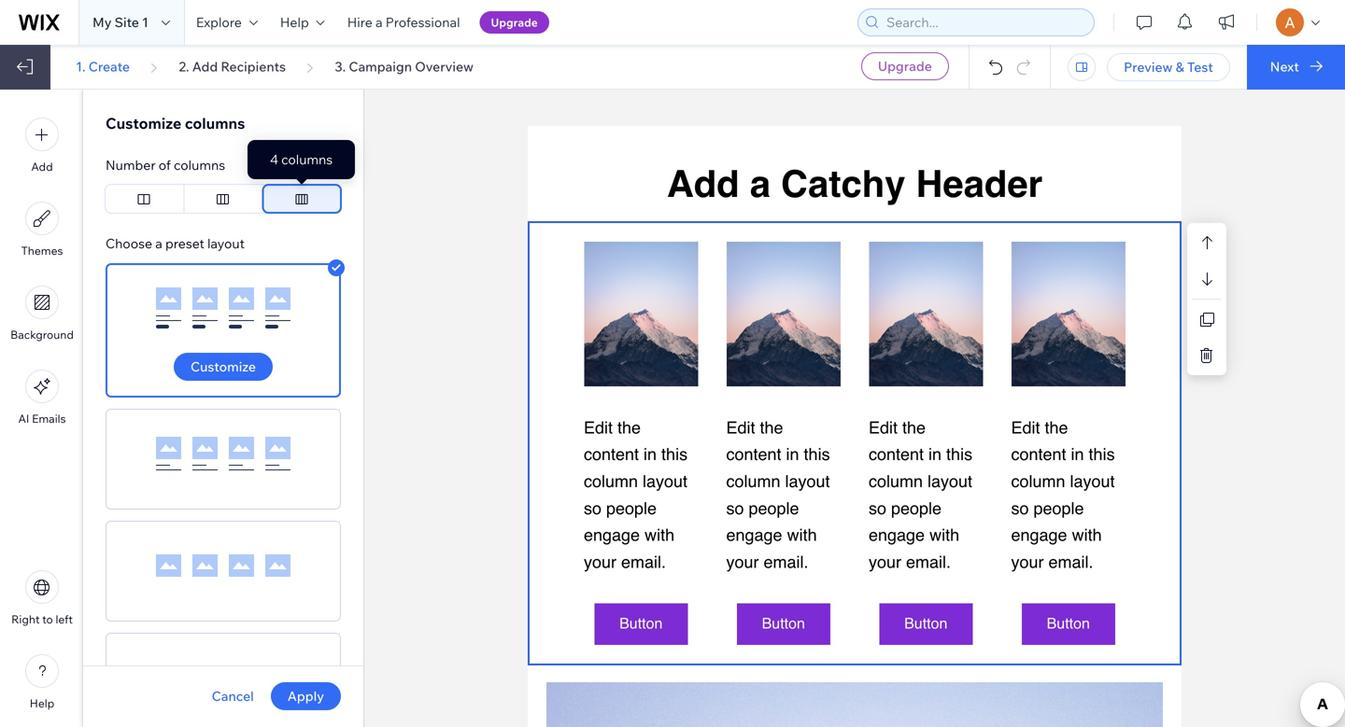 Task type: vqa. For each thing, say whether or not it's contained in the screenshot.
Weekly site sessions triggered
no



Task type: locate. For each thing, give the bounding box(es) containing it.
1.
[[76, 58, 86, 75]]

column
[[584, 472, 638, 492], [727, 472, 781, 492], [869, 472, 923, 492], [1012, 472, 1066, 492]]

0 vertical spatial help
[[280, 14, 309, 30]]

upgrade button right professional in the left of the page
[[480, 11, 549, 34]]

columns for customize columns
[[185, 114, 245, 133]]

columns
[[185, 114, 245, 133], [281, 151, 333, 168], [174, 157, 225, 173]]

3 with from the left
[[930, 526, 960, 545]]

4 this from the left
[[1089, 445, 1115, 465]]

your for 2nd button link from right
[[869, 553, 902, 572]]

upgrade right professional in the left of the page
[[491, 15, 538, 29]]

hire a professional
[[347, 14, 460, 30]]

a for catchy
[[750, 163, 771, 206]]

4 content from the left
[[1012, 445, 1067, 465]]

so
[[584, 499, 602, 518], [727, 499, 744, 518], [869, 499, 887, 518], [1012, 499, 1029, 518]]

2 your from the left
[[727, 553, 759, 572]]

3.
[[335, 58, 346, 75]]

4 with from the left
[[1072, 526, 1102, 545]]

2 button link from the left
[[747, 604, 820, 645]]

1 content from the left
[[584, 445, 639, 465]]

4 edit from the left
[[1012, 419, 1041, 438]]

a right hire on the top of the page
[[376, 14, 383, 30]]

add
[[192, 58, 218, 75], [31, 160, 53, 174], [667, 163, 740, 206]]

button link
[[605, 604, 678, 645], [747, 604, 820, 645], [890, 604, 963, 645], [1032, 604, 1105, 645]]

site
[[115, 14, 139, 30]]

1 vertical spatial help button
[[25, 655, 59, 711]]

upgrade button down 'search...' field
[[861, 52, 949, 80]]

0 vertical spatial upgrade button
[[480, 11, 549, 34]]

content
[[584, 445, 639, 465], [727, 445, 782, 465], [869, 445, 924, 465], [1012, 445, 1067, 465]]

right
[[11, 613, 40, 627]]

0 vertical spatial upgrade
[[491, 15, 538, 29]]

upgrade button
[[480, 11, 549, 34], [861, 52, 949, 80]]

1 your from the left
[[584, 553, 617, 572]]

1 horizontal spatial a
[[376, 14, 383, 30]]

with for third button link from right
[[787, 526, 817, 545]]

0 horizontal spatial add
[[31, 160, 53, 174]]

layout for 2nd button link from right
[[928, 472, 973, 492]]

1 email. from the left
[[621, 553, 666, 572]]

1 button from the left
[[620, 616, 663, 633]]

right to left button
[[11, 571, 73, 627]]

3 content from the left
[[869, 445, 924, 465]]

3 this from the left
[[947, 445, 973, 465]]

ai emails
[[18, 412, 66, 426]]

preview & test
[[1124, 59, 1214, 75]]

your for fourth button link from the right
[[584, 553, 617, 572]]

content for 2nd button link from right
[[869, 445, 924, 465]]

so for 1st button link from right
[[1012, 499, 1029, 518]]

catchy
[[781, 163, 906, 206]]

3 people from the left
[[891, 499, 942, 518]]

help up recipients on the left top
[[280, 14, 309, 30]]

2 content from the left
[[727, 445, 782, 465]]

help
[[280, 14, 309, 30], [30, 697, 54, 711]]

2 the from the left
[[760, 419, 784, 438]]

4 button from the left
[[1047, 616, 1090, 633]]

background
[[10, 328, 74, 342]]

1 horizontal spatial upgrade
[[878, 58, 932, 74]]

engage for third button link from right
[[727, 526, 783, 545]]

people for 2nd button link from right
[[891, 499, 942, 518]]

3 edit the content in this column layout so people engage with your email. from the left
[[869, 419, 973, 572]]

a left "catchy" in the right of the page
[[750, 163, 771, 206]]

4 people from the left
[[1034, 499, 1084, 518]]

3 your from the left
[[869, 553, 902, 572]]

columns right 4 on the top of the page
[[281, 151, 333, 168]]

2 vertical spatial a
[[155, 235, 162, 252]]

engage for fourth button link from the right
[[584, 526, 640, 545]]

2 engage from the left
[[727, 526, 783, 545]]

1 people from the left
[[606, 499, 657, 518]]

create
[[89, 58, 130, 75]]

the for 1st button link from right
[[1045, 419, 1069, 438]]

layout for fourth button link from the right
[[643, 472, 688, 492]]

4 the from the left
[[1045, 419, 1069, 438]]

1 button link from the left
[[605, 604, 678, 645]]

columns down 2. add recipients link on the top
[[185, 114, 245, 133]]

4 edit the content in this column layout so people engage with your email. from the left
[[1012, 419, 1115, 572]]

2 horizontal spatial add
[[667, 163, 740, 206]]

your
[[584, 553, 617, 572], [727, 553, 759, 572], [869, 553, 902, 572], [1012, 553, 1044, 572]]

2 button from the left
[[762, 616, 805, 633]]

preview & test button
[[1107, 53, 1230, 81]]

1 horizontal spatial add
[[192, 58, 218, 75]]

your for third button link from right
[[727, 553, 759, 572]]

the for fourth button link from the right
[[618, 419, 641, 438]]

campaign
[[349, 58, 412, 75]]

3 so from the left
[[869, 499, 887, 518]]

0 horizontal spatial help
[[30, 697, 54, 711]]

the for third button link from right
[[760, 419, 784, 438]]

4 engage from the left
[[1012, 526, 1068, 545]]

0 horizontal spatial help button
[[25, 655, 59, 711]]

1 this from the left
[[662, 445, 688, 465]]

1 engage from the left
[[584, 526, 640, 545]]

cancel
[[212, 689, 254, 705]]

themes
[[21, 244, 63, 258]]

1 with from the left
[[645, 526, 675, 545]]

your for 1st button link from right
[[1012, 553, 1044, 572]]

2 email. from the left
[[764, 553, 809, 572]]

3 the from the left
[[903, 419, 926, 438]]

0 horizontal spatial a
[[155, 235, 162, 252]]

in
[[644, 445, 657, 465], [786, 445, 799, 465], [929, 445, 942, 465], [1071, 445, 1084, 465]]

apply
[[288, 689, 324, 705]]

help button down the "right to left"
[[25, 655, 59, 711]]

4
[[270, 151, 278, 168]]

upgrade for top upgrade "button"
[[491, 15, 538, 29]]

1 horizontal spatial help button
[[269, 0, 336, 45]]

&
[[1176, 59, 1185, 75]]

3 button from the left
[[905, 616, 948, 633]]

2 with from the left
[[787, 526, 817, 545]]

layout for 1st button link from right
[[1070, 472, 1115, 492]]

2 column from the left
[[727, 472, 781, 492]]

this for 1st button link from right
[[1089, 445, 1115, 465]]

email. for fourth button link from the right
[[621, 553, 666, 572]]

3 column from the left
[[869, 472, 923, 492]]

people
[[606, 499, 657, 518], [749, 499, 799, 518], [891, 499, 942, 518], [1034, 499, 1084, 518]]

upgrade
[[491, 15, 538, 29], [878, 58, 932, 74]]

2. add recipients
[[179, 58, 286, 75]]

edit the content in this column layout so people engage with your email. for fourth button link from the right
[[584, 419, 688, 572]]

help button left hire on the top of the page
[[269, 0, 336, 45]]

1 vertical spatial customize
[[191, 359, 256, 375]]

3 email. from the left
[[906, 553, 951, 572]]

3. campaign overview link
[[335, 58, 474, 75]]

left
[[56, 613, 73, 627]]

explore
[[196, 14, 242, 30]]

overview
[[415, 58, 474, 75]]

with
[[645, 526, 675, 545], [787, 526, 817, 545], [930, 526, 960, 545], [1072, 526, 1102, 545]]

customize inside customize button
[[191, 359, 256, 375]]

3 engage from the left
[[869, 526, 925, 545]]

4 column from the left
[[1012, 472, 1066, 492]]

content for 1st button link from right
[[1012, 445, 1067, 465]]

columns right of
[[174, 157, 225, 173]]

people for third button link from right
[[749, 499, 799, 518]]

0 horizontal spatial customize
[[106, 114, 182, 133]]

0 vertical spatial a
[[376, 14, 383, 30]]

choose a preset layout
[[106, 235, 245, 252]]

customize
[[106, 114, 182, 133], [191, 359, 256, 375]]

this
[[662, 445, 688, 465], [804, 445, 830, 465], [947, 445, 973, 465], [1089, 445, 1115, 465]]

background button
[[10, 286, 74, 342]]

upgrade for bottom upgrade "button"
[[878, 58, 932, 74]]

4 so from the left
[[1012, 499, 1029, 518]]

1 horizontal spatial upgrade button
[[861, 52, 949, 80]]

upgrade down 'search...' field
[[878, 58, 932, 74]]

edit
[[584, 419, 613, 438], [727, 419, 756, 438], [869, 419, 898, 438], [1012, 419, 1041, 438]]

engage
[[584, 526, 640, 545], [727, 526, 783, 545], [869, 526, 925, 545], [1012, 526, 1068, 545]]

2 so from the left
[[727, 499, 744, 518]]

edit the content in this column layout so people engage with your email. for 1st button link from right
[[1012, 419, 1115, 572]]

0 vertical spatial customize
[[106, 114, 182, 133]]

number of columns
[[106, 157, 225, 173]]

2 people from the left
[[749, 499, 799, 518]]

hire a professional link
[[336, 0, 471, 45]]

number
[[106, 157, 156, 173]]

3 button link from the left
[[890, 604, 963, 645]]

1 the from the left
[[618, 419, 641, 438]]

1
[[142, 14, 149, 30]]

1 vertical spatial upgrade
[[878, 58, 932, 74]]

1 so from the left
[[584, 499, 602, 518]]

help down the "right to left"
[[30, 697, 54, 711]]

preview
[[1124, 59, 1173, 75]]

1 edit from the left
[[584, 419, 613, 438]]

edit the content in this column layout so people engage with your email. for third button link from right
[[727, 419, 830, 572]]

0 horizontal spatial upgrade
[[491, 15, 538, 29]]

1 horizontal spatial customize
[[191, 359, 256, 375]]

a for professional
[[376, 14, 383, 30]]

email.
[[621, 553, 666, 572], [764, 553, 809, 572], [906, 553, 951, 572], [1049, 553, 1094, 572]]

4 email. from the left
[[1049, 553, 1094, 572]]

professional
[[386, 14, 460, 30]]

2 horizontal spatial a
[[750, 163, 771, 206]]

1. create link
[[76, 58, 130, 75]]

layout
[[207, 235, 245, 252], [643, 472, 688, 492], [785, 472, 830, 492], [928, 472, 973, 492], [1070, 472, 1115, 492]]

edit the content in this column layout so people engage with your email.
[[584, 419, 688, 572], [727, 419, 830, 572], [869, 419, 973, 572], [1012, 419, 1115, 572]]

to
[[42, 613, 53, 627]]

with for 1st button link from right
[[1072, 526, 1102, 545]]

1 edit the content in this column layout so people engage with your email. from the left
[[584, 419, 688, 572]]

0 horizontal spatial upgrade button
[[480, 11, 549, 34]]

1 vertical spatial a
[[750, 163, 771, 206]]

the
[[618, 419, 641, 438], [760, 419, 784, 438], [903, 419, 926, 438], [1045, 419, 1069, 438]]

a left the preset
[[155, 235, 162, 252]]

button
[[620, 616, 663, 633], [762, 616, 805, 633], [905, 616, 948, 633], [1047, 616, 1090, 633]]

4 your from the left
[[1012, 553, 1044, 572]]

right to left
[[11, 613, 73, 627]]

a
[[376, 14, 383, 30], [750, 163, 771, 206], [155, 235, 162, 252]]

2 edit the content in this column layout so people engage with your email. from the left
[[727, 419, 830, 572]]

engage for 1st button link from right
[[1012, 526, 1068, 545]]

2. add recipients link
[[179, 58, 286, 75]]

add inside button
[[31, 160, 53, 174]]

2 this from the left
[[804, 445, 830, 465]]

help button
[[269, 0, 336, 45], [25, 655, 59, 711]]



Task type: describe. For each thing, give the bounding box(es) containing it.
preset
[[165, 235, 204, 252]]

4 button link from the left
[[1032, 604, 1105, 645]]

email. for 1st button link from right
[[1049, 553, 1094, 572]]

2 in from the left
[[786, 445, 799, 465]]

this for fourth button link from the right
[[662, 445, 688, 465]]

recipients
[[221, 58, 286, 75]]

add for add a catchy header
[[667, 163, 740, 206]]

email. for 2nd button link from right
[[906, 553, 951, 572]]

customize for customize columns
[[106, 114, 182, 133]]

0 vertical spatial help button
[[269, 0, 336, 45]]

1. create
[[76, 58, 130, 75]]

content for third button link from right
[[727, 445, 782, 465]]

this for 2nd button link from right
[[947, 445, 973, 465]]

Search... field
[[881, 9, 1089, 36]]

header
[[916, 163, 1043, 206]]

add a catchy header
[[667, 163, 1043, 206]]

button for 2nd button link from right
[[905, 616, 948, 633]]

apply button
[[271, 683, 341, 711]]

button for third button link from right
[[762, 616, 805, 633]]

3 edit from the left
[[869, 419, 898, 438]]

people for 1st button link from right
[[1034, 499, 1084, 518]]

4 columns
[[270, 151, 333, 168]]

so for third button link from right
[[727, 499, 744, 518]]

email. for third button link from right
[[764, 553, 809, 572]]

1 vertical spatial help
[[30, 697, 54, 711]]

customize button
[[174, 353, 273, 381]]

content for fourth button link from the right
[[584, 445, 639, 465]]

1 horizontal spatial help
[[280, 14, 309, 30]]

people for fourth button link from the right
[[606, 499, 657, 518]]

button for fourth button link from the right
[[620, 616, 663, 633]]

test
[[1188, 59, 1214, 75]]

next
[[1271, 58, 1300, 75]]

engage for 2nd button link from right
[[869, 526, 925, 545]]

hire
[[347, 14, 373, 30]]

add button
[[25, 118, 59, 174]]

with for 2nd button link from right
[[930, 526, 960, 545]]

3. campaign overview
[[335, 58, 474, 75]]

this for third button link from right
[[804, 445, 830, 465]]

ai
[[18, 412, 29, 426]]

1 in from the left
[[644, 445, 657, 465]]

my
[[93, 14, 112, 30]]

a for preset
[[155, 235, 162, 252]]

3 in from the left
[[929, 445, 942, 465]]

cancel button
[[212, 689, 254, 705]]

so for fourth button link from the right
[[584, 499, 602, 518]]

button for 1st button link from right
[[1047, 616, 1090, 633]]

the for 2nd button link from right
[[903, 419, 926, 438]]

themes button
[[21, 202, 63, 258]]

so for 2nd button link from right
[[869, 499, 887, 518]]

edit the content in this column layout so people engage with your email. for 2nd button link from right
[[869, 419, 973, 572]]

my site 1
[[93, 14, 149, 30]]

1 vertical spatial upgrade button
[[861, 52, 949, 80]]

ai emails button
[[18, 370, 66, 426]]

choose
[[106, 235, 152, 252]]

1 column from the left
[[584, 472, 638, 492]]

2 edit from the left
[[727, 419, 756, 438]]

next button
[[1247, 45, 1346, 90]]

layout for third button link from right
[[785, 472, 830, 492]]

4 in from the left
[[1071, 445, 1084, 465]]

of
[[159, 157, 171, 173]]

add for add
[[31, 160, 53, 174]]

emails
[[32, 412, 66, 426]]

customize columns
[[106, 114, 245, 133]]

2.
[[179, 58, 189, 75]]

columns for 4 columns
[[281, 151, 333, 168]]

with for fourth button link from the right
[[645, 526, 675, 545]]

customize for customize
[[191, 359, 256, 375]]



